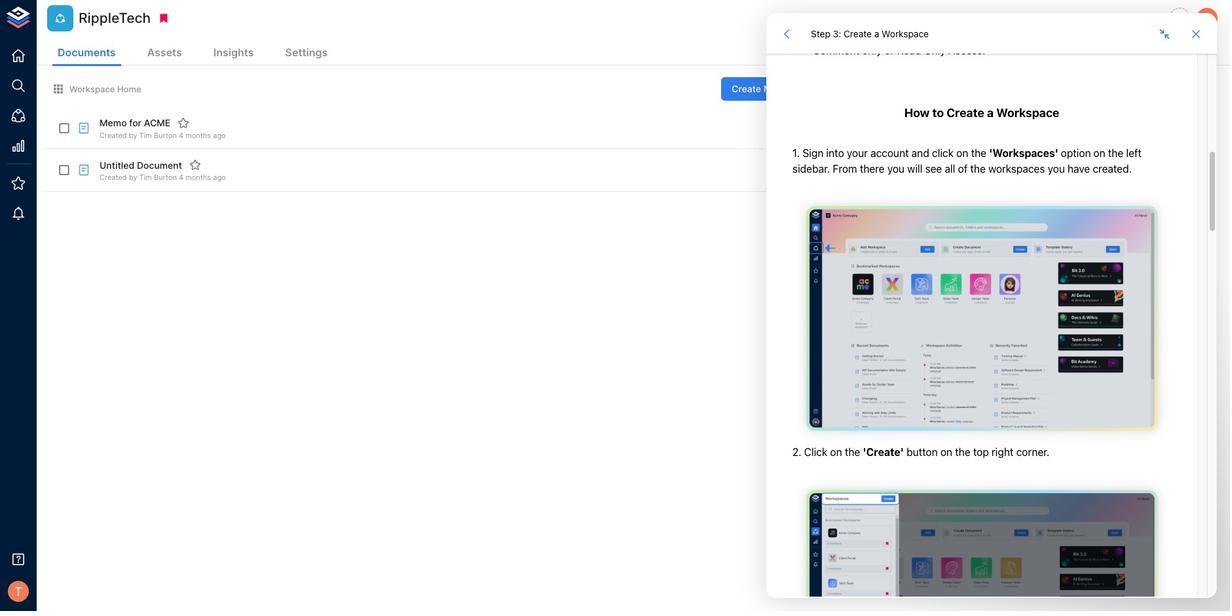 Task type: describe. For each thing, give the bounding box(es) containing it.
created for rippletech
[[920, 384, 948, 394]]

11:34 am tim burton created memo for acme document .
[[876, 278, 1054, 298]]

of
[[1072, 144, 1079, 154]]

documents
[[58, 46, 116, 59]]

assets
[[147, 46, 182, 59]]

created for untitled
[[920, 353, 948, 363]]

document inside 09:56 am tim burton created untitled document document .
[[983, 353, 1022, 363]]

tim for untitled document
[[876, 353, 890, 363]]

ago for untitled document
[[213, 173, 226, 182]]

09:56 am tim burton created rippletech workspace .
[[876, 374, 1037, 394]]

this
[[1081, 144, 1095, 154]]

1 vertical spatial t
[[14, 585, 22, 599]]

items
[[927, 144, 947, 154]]

favorite image
[[189, 159, 201, 171]]

memo inside 11:34 am tim burton created memo for acme document .
[[951, 288, 974, 298]]

recent
[[864, 215, 899, 228]]

09:56 for untitled document
[[876, 343, 896, 352]]

tim for rippletech
[[876, 384, 890, 394]]

months for untitled document
[[185, 173, 211, 182]]

created for memo
[[920, 288, 948, 298]]

documents link
[[52, 41, 121, 66]]

insights
[[213, 46, 254, 59]]

. inside 09:56 am tim burton created rippletech workspace .
[[1035, 384, 1037, 394]]

untitled document link
[[951, 353, 1022, 363]]

0 horizontal spatial untitled
[[100, 160, 134, 171]]

. inside 11:34 am tim burton created memo for acme document .
[[1052, 288, 1054, 298]]

untitled document
[[100, 160, 182, 171]]

new
[[764, 83, 783, 94]]

created for memo
[[100, 131, 127, 140]]

09:56 am tim burton created untitled document document .
[[876, 343, 1064, 363]]

burton for memo for acme
[[892, 288, 918, 298]]

settings link
[[280, 41, 333, 66]]

members
[[1035, 144, 1069, 154]]

workspace home link
[[52, 83, 141, 95]]

1 horizontal spatial t button
[[1195, 6, 1220, 31]]

0 vertical spatial rippletech
[[79, 10, 151, 26]]

am for memo
[[896, 278, 907, 287]]

nov 08, 2023
[[855, 316, 910, 326]]

activities
[[902, 215, 950, 228]]

. inside 09:56 am tim burton created untitled document document .
[[1062, 353, 1064, 363]]

items
[[902, 93, 930, 106]]

by for for
[[129, 131, 137, 140]]

burton for rippletech
[[892, 384, 918, 394]]

4 for memo for acme
[[179, 131, 183, 140]]

quick
[[961, 144, 981, 154]]

2023 for nov 08, 2023
[[888, 316, 910, 326]]

memo for acme
[[100, 117, 171, 129]]

months for memo for acme
[[185, 131, 211, 140]]

recent activities
[[864, 215, 950, 228]]

workspace
[[995, 384, 1035, 394]]

memo for acme link
[[951, 288, 1012, 298]]

0 horizontal spatial memo
[[100, 117, 127, 129]]

nov 14, 2023
[[855, 251, 909, 262]]

tim for memo for acme
[[876, 288, 890, 298]]

11:34
[[876, 278, 894, 287]]



Task type: vqa. For each thing, say whether or not it's contained in the screenshot.
the left .
yes



Task type: locate. For each thing, give the bounding box(es) containing it.
0 vertical spatial am
[[896, 278, 907, 287]]

0 vertical spatial by
[[129, 131, 137, 140]]

nov left 08,
[[855, 316, 871, 326]]

am inside 11:34 am tim burton created memo for acme document .
[[896, 278, 907, 287]]

1 vertical spatial memo
[[951, 288, 974, 298]]

ago for memo for acme
[[213, 131, 226, 140]]

am for untitled
[[898, 343, 909, 352]]

created
[[920, 288, 948, 298], [920, 353, 948, 363], [920, 384, 948, 394]]

burton inside 09:56 am tim burton created untitled document document .
[[892, 353, 918, 363]]

am inside 09:56 am tim burton created untitled document document .
[[898, 343, 909, 352]]

1 vertical spatial document
[[1024, 353, 1062, 363]]

1 vertical spatial nov
[[855, 316, 871, 326]]

pin items for quick access for all members of this workspace.
[[913, 144, 1140, 154]]

4 down 'untitled document'
[[179, 173, 183, 182]]

1 vertical spatial 09:56
[[876, 374, 896, 383]]

1 vertical spatial by
[[129, 173, 137, 182]]

acme inside 11:34 am tim burton created memo for acme document .
[[989, 288, 1012, 298]]

2 created from the top
[[100, 173, 127, 182]]

untitled
[[100, 160, 134, 171], [951, 353, 981, 363]]

tim
[[139, 131, 152, 140], [139, 173, 152, 182], [876, 288, 890, 298], [876, 353, 890, 363], [876, 384, 890, 394]]

1 vertical spatial months
[[185, 173, 211, 182]]

created left memo for acme link
[[920, 288, 948, 298]]

document up workspace
[[1024, 353, 1062, 363]]

0 vertical spatial t button
[[1195, 6, 1220, 31]]

created left rippletech link on the bottom
[[920, 384, 948, 394]]

1 09:56 from the top
[[876, 343, 896, 352]]

created down 'memo for acme'
[[100, 131, 127, 140]]

created inside 09:56 am tim burton created rippletech workspace .
[[920, 384, 948, 394]]

1 vertical spatial acme
[[989, 288, 1012, 298]]

document
[[137, 160, 182, 171], [983, 353, 1022, 363]]

for down home in the top left of the page
[[129, 117, 141, 129]]

2 09:56 from the top
[[876, 374, 896, 383]]

0 vertical spatial ago
[[213, 131, 226, 140]]

for inside 11:34 am tim burton created memo for acme document .
[[976, 288, 987, 298]]

1 vertical spatial created
[[920, 353, 948, 363]]

2023 for nov 14, 2023
[[887, 251, 909, 262]]

1 horizontal spatial document
[[983, 353, 1022, 363]]

document right memo for acme link
[[1014, 288, 1052, 298]]

0 horizontal spatial t
[[14, 585, 22, 599]]

14,
[[873, 251, 885, 262]]

burton inside 09:56 am tim burton created rippletech workspace .
[[892, 384, 918, 394]]

1 nov from the top
[[855, 251, 871, 262]]

months down favorite image
[[185, 173, 211, 182]]

for left all at the right top
[[1012, 144, 1022, 154]]

rippletech inside 09:56 am tim burton created rippletech workspace .
[[951, 384, 992, 394]]

create new
[[732, 83, 783, 94]]

workspace.
[[1097, 144, 1140, 154]]

0 vertical spatial 2023
[[887, 251, 909, 262]]

burton
[[154, 131, 177, 140], [154, 173, 177, 182], [892, 288, 918, 298], [892, 353, 918, 363], [892, 384, 918, 394]]

1 created from the top
[[920, 288, 948, 298]]

2 created from the top
[[920, 353, 948, 363]]

memo
[[100, 117, 127, 129], [951, 288, 974, 298]]

2 vertical spatial created
[[920, 384, 948, 394]]

2 4 from the top
[[179, 173, 183, 182]]

memo up 09:56 am tim burton created untitled document document .
[[951, 288, 974, 298]]

document
[[1014, 288, 1052, 298], [1024, 353, 1062, 363]]

2 vertical spatial .
[[1035, 384, 1037, 394]]

2023 right 14,
[[887, 251, 909, 262]]

.
[[1052, 288, 1054, 298], [1062, 353, 1064, 363], [1035, 384, 1037, 394]]

1 horizontal spatial rippletech
[[951, 384, 992, 394]]

am inside 09:56 am tim burton created rippletech workspace .
[[898, 374, 909, 383]]

workspace home
[[69, 84, 141, 94]]

0 vertical spatial nov
[[855, 251, 871, 262]]

0 vertical spatial 4
[[179, 131, 183, 140]]

create new button
[[721, 77, 810, 101]]

2023 right 08,
[[888, 316, 910, 326]]

09:56 inside 09:56 am tim burton created untitled document document .
[[876, 343, 896, 352]]

1 vertical spatial created
[[100, 173, 127, 182]]

0 vertical spatial created by tim burton 4 months ago
[[100, 131, 226, 140]]

burton inside 11:34 am tim burton created memo for acme document .
[[892, 288, 918, 298]]

1 ago from the top
[[213, 131, 226, 140]]

2 ago from the top
[[213, 173, 226, 182]]

created for untitled
[[100, 173, 127, 182]]

1 vertical spatial rippletech
[[951, 384, 992, 394]]

0 vertical spatial created
[[920, 288, 948, 298]]

2 nov from the top
[[855, 316, 871, 326]]

pinned
[[864, 93, 899, 106]]

4 for untitled document
[[179, 173, 183, 182]]

rippletech link
[[951, 384, 992, 394]]

pinned items
[[864, 93, 930, 106]]

4
[[179, 131, 183, 140], [179, 173, 183, 182]]

by down 'untitled document'
[[129, 173, 137, 182]]

access
[[984, 144, 1010, 154]]

created inside 11:34 am tim burton created memo for acme document .
[[920, 288, 948, 298]]

1 by from the top
[[129, 131, 137, 140]]

0 horizontal spatial acme
[[144, 117, 171, 129]]

0 vertical spatial document
[[1014, 288, 1052, 298]]

home
[[117, 84, 141, 94]]

1 vertical spatial ago
[[213, 173, 226, 182]]

created by tim burton 4 months ago for memo for acme
[[100, 131, 226, 140]]

acme
[[144, 117, 171, 129], [989, 288, 1012, 298]]

am
[[896, 278, 907, 287], [898, 343, 909, 352], [898, 374, 909, 383]]

nov left 14,
[[855, 251, 871, 262]]

nov for nov 08, 2023
[[855, 316, 871, 326]]

favorite image
[[178, 117, 189, 129]]

months down favorite icon
[[185, 131, 211, 140]]

1 horizontal spatial .
[[1052, 288, 1054, 298]]

1 vertical spatial document
[[983, 353, 1022, 363]]

workspace
[[69, 84, 115, 94]]

1 vertical spatial .
[[1062, 353, 1064, 363]]

1 vertical spatial created by tim burton 4 months ago
[[100, 173, 226, 182]]

1 vertical spatial 4
[[179, 173, 183, 182]]

09:56 for rippletech
[[876, 374, 896, 383]]

dialog
[[766, 13, 1217, 599]]

2 horizontal spatial .
[[1062, 353, 1064, 363]]

remove bookmark image
[[158, 12, 170, 24]]

1 created from the top
[[100, 131, 127, 140]]

1 created by tim burton 4 months ago from the top
[[100, 131, 226, 140]]

0 vertical spatial untitled
[[100, 160, 134, 171]]

1 vertical spatial 2023
[[888, 316, 910, 326]]

burton for untitled document
[[892, 353, 918, 363]]

created by tim burton 4 months ago down favorite icon
[[100, 131, 226, 140]]

1 vertical spatial t button
[[4, 578, 33, 606]]

by
[[129, 131, 137, 140], [129, 173, 137, 182]]

0 vertical spatial .
[[1052, 288, 1054, 298]]

1 4 from the top
[[179, 131, 183, 140]]

pin
[[913, 144, 924, 154]]

rippletech down untitled document link
[[951, 384, 992, 394]]

0 horizontal spatial rippletech
[[79, 10, 151, 26]]

created by tim burton 4 months ago down 'untitled document'
[[100, 173, 226, 182]]

0 vertical spatial document
[[137, 160, 182, 171]]

rippletech up documents
[[79, 10, 151, 26]]

1 months from the top
[[185, 131, 211, 140]]

t button
[[1195, 6, 1220, 31], [4, 578, 33, 606]]

tim inside 09:56 am tim burton created untitled document document .
[[876, 353, 890, 363]]

3 created from the top
[[920, 384, 948, 394]]

created by tim burton 4 months ago
[[100, 131, 226, 140], [100, 173, 226, 182]]

created by tim burton 4 months ago for untitled document
[[100, 173, 226, 182]]

for left quick
[[949, 144, 959, 154]]

0 horizontal spatial document
[[137, 160, 182, 171]]

09:56
[[876, 343, 896, 352], [876, 374, 896, 383]]

all
[[1024, 144, 1032, 154]]

0 vertical spatial 09:56
[[876, 343, 896, 352]]

1 vertical spatial untitled
[[951, 353, 981, 363]]

2 vertical spatial am
[[898, 374, 909, 383]]

rippletech
[[79, 10, 151, 26], [951, 384, 992, 394]]

2 created by tim burton 4 months ago from the top
[[100, 173, 226, 182]]

by for document
[[129, 173, 137, 182]]

tim inside 09:56 am tim burton created rippletech workspace .
[[876, 384, 890, 394]]

4 down favorite icon
[[179, 131, 183, 140]]

09:56 inside 09:56 am tim burton created rippletech workspace .
[[876, 374, 896, 383]]

0 vertical spatial months
[[185, 131, 211, 140]]

tim inside 11:34 am tim burton created memo for acme document .
[[876, 288, 890, 298]]

08,
[[873, 316, 886, 326]]

created up 09:56 am tim burton created rippletech workspace .
[[920, 353, 948, 363]]

0 vertical spatial memo
[[100, 117, 127, 129]]

1 horizontal spatial t
[[1203, 11, 1211, 25]]

0 vertical spatial created
[[100, 131, 127, 140]]

document inside 09:56 am tim burton created untitled document document .
[[1024, 353, 1062, 363]]

1 vertical spatial am
[[898, 343, 909, 352]]

document left favorite image
[[137, 160, 182, 171]]

0 vertical spatial t
[[1203, 11, 1211, 25]]

am for rippletech
[[898, 374, 909, 383]]

document inside 11:34 am tim burton created memo for acme document .
[[1014, 288, 1052, 298]]

1 horizontal spatial untitled
[[951, 353, 981, 363]]

created
[[100, 131, 127, 140], [100, 173, 127, 182]]

insights link
[[208, 41, 259, 66]]

0 horizontal spatial .
[[1035, 384, 1037, 394]]

created inside 09:56 am tim burton created untitled document document .
[[920, 353, 948, 363]]

months
[[185, 131, 211, 140], [185, 173, 211, 182]]

0 vertical spatial acme
[[144, 117, 171, 129]]

2 by from the top
[[129, 173, 137, 182]]

by down 'memo for acme'
[[129, 131, 137, 140]]

2 months from the top
[[185, 173, 211, 182]]

created down 'untitled document'
[[100, 173, 127, 182]]

untitled down 'memo for acme'
[[100, 160, 134, 171]]

0 horizontal spatial t button
[[4, 578, 33, 606]]

2023
[[887, 251, 909, 262], [888, 316, 910, 326]]

memo down 'workspace home'
[[100, 117, 127, 129]]

settings
[[285, 46, 328, 59]]

for up 09:56 am tim burton created untitled document document .
[[976, 288, 987, 298]]

nov
[[855, 251, 871, 262], [855, 316, 871, 326]]

assets link
[[142, 41, 187, 66]]

document up workspace
[[983, 353, 1022, 363]]

nov for nov 14, 2023
[[855, 251, 871, 262]]

create
[[732, 83, 761, 94]]

ago
[[213, 131, 226, 140], [213, 173, 226, 182]]

untitled up 09:56 am tim burton created rippletech workspace .
[[951, 353, 981, 363]]

1 horizontal spatial acme
[[989, 288, 1012, 298]]

for
[[129, 117, 141, 129], [949, 144, 959, 154], [1012, 144, 1022, 154], [976, 288, 987, 298]]

untitled inside 09:56 am tim burton created untitled document document .
[[951, 353, 981, 363]]

t
[[1203, 11, 1211, 25], [14, 585, 22, 599]]

1 horizontal spatial memo
[[951, 288, 974, 298]]



